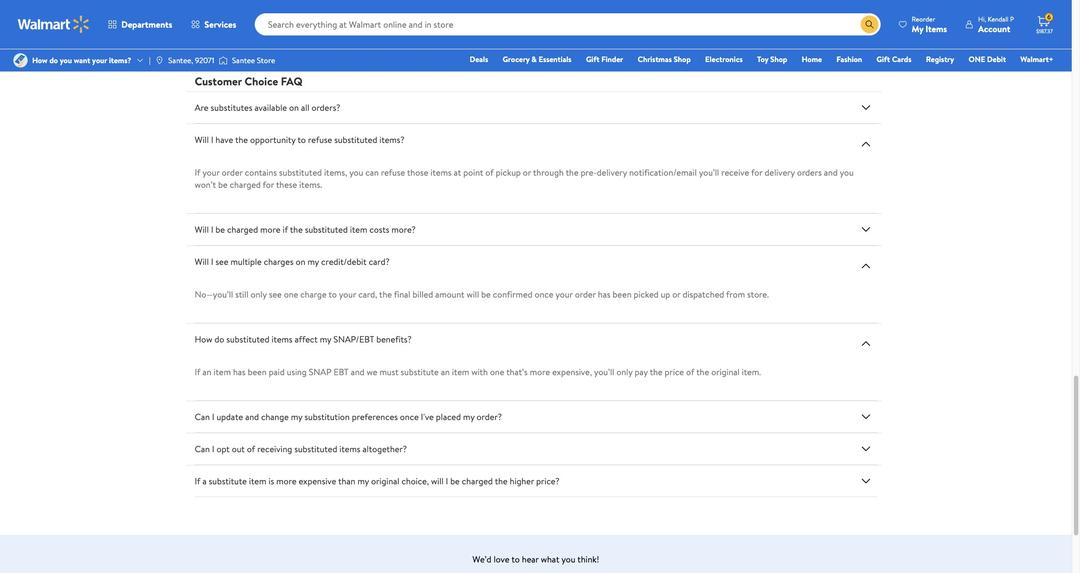 Task type: locate. For each thing, give the bounding box(es) containing it.
of right price
[[687, 366, 695, 378]]

 image right 92071
[[219, 55, 228, 66]]

0 vertical spatial order
[[222, 166, 243, 178]]

deals link
[[465, 53, 493, 65]]

0 vertical spatial to
[[298, 134, 306, 146]]

santee,
[[168, 55, 193, 66]]

more right is
[[276, 475, 297, 487]]

0 vertical spatial of
[[486, 166, 494, 178]]

on left "all"
[[289, 101, 299, 114]]

receive
[[722, 166, 750, 178]]

0 vertical spatial will
[[195, 134, 209, 146]]

reserve a time & shop your list. image
[[204, 0, 869, 55]]

0 vertical spatial has
[[598, 288, 611, 300]]

0 vertical spatial more
[[260, 223, 281, 236]]

gift inside gift cards link
[[877, 54, 891, 65]]

the left the pre-
[[566, 166, 579, 178]]

0 horizontal spatial or
[[523, 166, 531, 178]]

0 vertical spatial if
[[195, 166, 200, 178]]

1 vertical spatial has
[[233, 366, 246, 378]]

been left picked
[[613, 288, 632, 300]]

item left costs
[[350, 223, 368, 236]]

been left "paid"
[[248, 366, 267, 378]]

my left credit/debit
[[308, 255, 319, 268]]

expensive
[[299, 475, 336, 487]]

gift for gift cards
[[877, 54, 891, 65]]

placed
[[436, 411, 461, 423]]

2 if from the top
[[195, 366, 200, 378]]

items?
[[109, 55, 131, 66], [380, 134, 405, 146]]

2 horizontal spatial of
[[687, 366, 695, 378]]

you'll right the expensive,
[[594, 366, 615, 378]]

will i be charged more if the substituted item costs more? image
[[860, 223, 873, 236]]

0 horizontal spatial will
[[431, 475, 444, 487]]

gift left finder
[[586, 54, 600, 65]]

receiving
[[257, 443, 292, 455]]

1 vertical spatial of
[[687, 366, 695, 378]]

faq
[[281, 74, 303, 89]]

i for opt
[[212, 443, 215, 455]]

how down walmart image
[[32, 55, 48, 66]]

credit/debit
[[321, 255, 367, 268]]

kendall
[[988, 14, 1009, 24]]

my right change
[[291, 411, 303, 423]]

0 horizontal spatial  image
[[13, 53, 28, 68]]

2 horizontal spatial items
[[431, 166, 452, 178]]

of right out
[[247, 443, 255, 455]]

1 vertical spatial will
[[195, 223, 209, 236]]

that's
[[507, 366, 528, 378]]

see left multiple
[[216, 255, 229, 268]]

2 vertical spatial if
[[195, 475, 200, 487]]

those
[[407, 166, 429, 178]]

1 horizontal spatial and
[[351, 366, 365, 378]]

shop
[[674, 54, 691, 65], [771, 54, 788, 65]]

store.
[[748, 288, 769, 300]]

0 horizontal spatial once
[[400, 411, 419, 423]]

1 horizontal spatial see
[[269, 288, 282, 300]]

0 vertical spatial can
[[195, 411, 210, 423]]

my right than
[[358, 475, 369, 487]]

0 horizontal spatial for
[[263, 178, 274, 191]]

0 vertical spatial once
[[535, 288, 554, 300]]

will i see multiple charges on my credit/debit card?
[[195, 255, 390, 268]]

be right won't
[[218, 178, 228, 191]]

1 can from the top
[[195, 411, 210, 423]]

0 horizontal spatial has
[[233, 366, 246, 378]]

substitute right must
[[401, 366, 439, 378]]

your left card,
[[339, 288, 356, 300]]

still
[[235, 288, 249, 300]]

only right still at the bottom left of the page
[[251, 288, 267, 300]]

will
[[195, 134, 209, 146], [195, 223, 209, 236], [195, 255, 209, 268]]

for right receive
[[752, 166, 763, 178]]

will up no—you'll
[[195, 255, 209, 268]]

2 can from the top
[[195, 443, 210, 455]]

original left choice,
[[371, 475, 400, 487]]

or right pickup
[[523, 166, 531, 178]]

0 vertical spatial you'll
[[699, 166, 720, 178]]

can left opt
[[195, 443, 210, 455]]

0 vertical spatial do
[[49, 55, 58, 66]]

fashion link
[[832, 53, 868, 65]]

charged right won't
[[230, 178, 261, 191]]

0 vertical spatial charged
[[230, 178, 261, 191]]

1 vertical spatial or
[[673, 288, 681, 300]]

1 vertical spatial do
[[215, 333, 224, 345]]

for left 'these'
[[263, 178, 274, 191]]

gift for gift finder
[[586, 54, 600, 65]]

christmas
[[638, 54, 672, 65]]

on right 'charges'
[[296, 255, 306, 268]]

gift inside gift finder link
[[586, 54, 600, 65]]

gift left cards
[[877, 54, 891, 65]]

once left 'i've'
[[400, 411, 419, 423]]

your right want
[[92, 55, 107, 66]]

to right 'love' at left
[[512, 553, 520, 565]]

be down won't
[[216, 223, 225, 236]]

you right what
[[562, 553, 576, 565]]

2 vertical spatial of
[[247, 443, 255, 455]]

1 horizontal spatial only
[[617, 366, 633, 378]]

do down no—you'll
[[215, 333, 224, 345]]

i for update
[[212, 411, 215, 423]]

1 if from the top
[[195, 166, 200, 178]]

finder
[[602, 54, 624, 65]]

i for have
[[211, 134, 213, 146]]

substituted up expensive
[[294, 443, 338, 455]]

be right choice,
[[451, 475, 460, 487]]

1 vertical spatial items
[[272, 333, 293, 345]]

1 horizontal spatial to
[[329, 288, 337, 300]]

i right choice,
[[446, 475, 448, 487]]

opportunity
[[250, 134, 296, 146]]

you'll left receive
[[699, 166, 720, 178]]

i left opt
[[212, 443, 215, 455]]

charged left higher
[[462, 475, 493, 487]]

1 vertical spatial &
[[532, 54, 537, 65]]

0 vertical spatial how
[[32, 55, 48, 66]]

|
[[149, 55, 151, 66]]

how for how do you want your items?
[[32, 55, 48, 66]]

1 shop from the left
[[674, 54, 691, 65]]

0 horizontal spatial only
[[251, 288, 267, 300]]

 image for santee, 92071
[[155, 56, 164, 65]]

expensive,
[[552, 366, 592, 378]]

has left picked
[[598, 288, 611, 300]]

i down won't
[[211, 223, 213, 236]]

your left the list.
[[564, 12, 581, 24]]

0 vertical spatial on
[[289, 101, 299, 114]]

 image down walmart image
[[13, 53, 28, 68]]

one right with
[[490, 366, 505, 378]]

electronics link
[[701, 53, 748, 65]]

& right time
[[535, 12, 541, 24]]

0 horizontal spatial you'll
[[594, 366, 615, 378]]

fashion
[[837, 54, 863, 65]]

3 if from the top
[[195, 475, 200, 487]]

& right grocery
[[532, 54, 537, 65]]

1 horizontal spatial of
[[486, 166, 494, 178]]

1 horizontal spatial an
[[441, 366, 450, 378]]

0 vertical spatial been
[[613, 288, 632, 300]]

update
[[217, 411, 243, 423]]

 image
[[13, 53, 28, 68], [219, 55, 228, 66], [155, 56, 164, 65]]

2 vertical spatial items
[[340, 443, 361, 455]]

substitute
[[401, 366, 439, 378], [209, 475, 247, 487]]

1 horizontal spatial items
[[340, 443, 361, 455]]

shop right "christmas"
[[674, 54, 691, 65]]

home
[[802, 54, 823, 65]]

0 vertical spatial a
[[510, 12, 514, 24]]

2 vertical spatial and
[[245, 411, 259, 423]]

will for will i have the opportunity to refuse substituted items?
[[195, 134, 209, 146]]

substituted down "will i have the opportunity to refuse substituted items?" at the top left of the page
[[279, 166, 322, 178]]

1 horizontal spatial items?
[[380, 134, 405, 146]]

refuse down orders?
[[308, 134, 332, 146]]

1 vertical spatial original
[[371, 475, 400, 487]]

time
[[516, 12, 533, 24]]

original left item.
[[712, 366, 740, 378]]

if a substitute item is more expensive than my original choice, will i be charged the higher price? image
[[860, 474, 873, 488]]

0 vertical spatial and
[[824, 166, 838, 178]]

0 horizontal spatial items?
[[109, 55, 131, 66]]

the right pay
[[650, 366, 663, 378]]

0 horizontal spatial gift
[[586, 54, 600, 65]]

preferences
[[352, 411, 398, 423]]

1 horizontal spatial will
[[467, 288, 479, 300]]

grocery & essentials link
[[498, 53, 577, 65]]

at
[[454, 166, 461, 178]]

1 horizontal spatial do
[[215, 333, 224, 345]]

delivery left orders
[[765, 166, 795, 178]]

1 vertical spatial charged
[[227, 223, 258, 236]]

1 horizontal spatial how
[[195, 333, 212, 345]]

refuse right can
[[381, 166, 405, 178]]

1 horizontal spatial you'll
[[699, 166, 720, 178]]

Search search field
[[255, 13, 881, 35]]

1 horizontal spatial for
[[752, 166, 763, 178]]

1 vertical spatial order
[[575, 288, 596, 300]]

charges
[[264, 255, 294, 268]]

items
[[926, 22, 948, 35]]

1 horizontal spatial once
[[535, 288, 554, 300]]

2 an from the left
[[441, 366, 450, 378]]

1 delivery from the left
[[597, 166, 627, 178]]

these
[[276, 178, 297, 191]]

multiple
[[231, 255, 262, 268]]

0 horizontal spatial do
[[49, 55, 58, 66]]

you'll inside if your order contains substituted items, you can refuse those items at point of pickup or through the pre-delivery notification/email you'll receive for delivery orders and you won't be charged for these items.
[[699, 166, 720, 178]]

and left we at the bottom of page
[[351, 366, 365, 378]]

order
[[222, 166, 243, 178], [575, 288, 596, 300]]

will left have
[[195, 134, 209, 146]]

item up update
[[214, 366, 231, 378]]

more left the if
[[260, 223, 281, 236]]

my right placed
[[463, 411, 475, 423]]

2 vertical spatial will
[[195, 255, 209, 268]]

if for if an item has been paid using snap ebt and we must substitute an item with one that's more expensive, you'll only pay the price of the original item.
[[195, 366, 200, 378]]

notification/email
[[630, 166, 697, 178]]

0 horizontal spatial order
[[222, 166, 243, 178]]

0 horizontal spatial to
[[298, 134, 306, 146]]

the
[[235, 134, 248, 146], [566, 166, 579, 178], [290, 223, 303, 236], [379, 288, 392, 300], [650, 366, 663, 378], [697, 366, 710, 378], [495, 475, 508, 487]]

1 vertical spatial more
[[530, 366, 550, 378]]

paid
[[269, 366, 285, 378]]

2 shop from the left
[[771, 54, 788, 65]]

or right up
[[673, 288, 681, 300]]

shop right toy
[[771, 54, 788, 65]]

you'll
[[699, 166, 720, 178], [594, 366, 615, 378]]

substituted up credit/debit
[[305, 223, 348, 236]]

only left pay
[[617, 366, 633, 378]]

&
[[535, 12, 541, 24], [532, 54, 537, 65]]

2 vertical spatial to
[[512, 553, 520, 565]]

1 vertical spatial to
[[329, 288, 337, 300]]

to
[[298, 134, 306, 146], [329, 288, 337, 300], [512, 553, 520, 565]]

items left at
[[431, 166, 452, 178]]

walmart image
[[18, 16, 90, 33]]

customer choice faq
[[195, 74, 303, 89]]

1 vertical spatial only
[[617, 366, 633, 378]]

items left affect
[[272, 333, 293, 345]]

and right orders
[[824, 166, 838, 178]]

you left can
[[350, 166, 364, 178]]

to right charge
[[329, 288, 337, 300]]

item
[[350, 223, 368, 236], [214, 366, 231, 378], [452, 366, 470, 378], [249, 475, 267, 487]]

0 horizontal spatial refuse
[[308, 134, 332, 146]]

affect
[[295, 333, 318, 345]]

1 vertical spatial can
[[195, 443, 210, 455]]

list.
[[583, 12, 596, 24]]

billed
[[413, 288, 433, 300]]

charged up multiple
[[227, 223, 258, 236]]

original
[[712, 366, 740, 378], [371, 475, 400, 487]]

1 will from the top
[[195, 134, 209, 146]]

shop for toy shop
[[771, 54, 788, 65]]

your down have
[[203, 166, 220, 178]]

if inside if your order contains substituted items, you can refuse those items at point of pickup or through the pre-delivery notification/email you'll receive for delivery orders and you won't be charged for these items.
[[195, 166, 200, 178]]

1 horizontal spatial  image
[[155, 56, 164, 65]]

home link
[[797, 53, 828, 65]]

items inside if your order contains substituted items, you can refuse those items at point of pickup or through the pre-delivery notification/email you'll receive for delivery orders and you won't be charged for these items.
[[431, 166, 452, 178]]

will right amount
[[467, 288, 479, 300]]

 image right the |
[[155, 56, 164, 65]]

i up no—you'll
[[211, 255, 213, 268]]

0 horizontal spatial an
[[203, 366, 212, 378]]

see down 'charges'
[[269, 288, 282, 300]]

has
[[598, 288, 611, 300], [233, 366, 246, 378]]

2 will from the top
[[195, 223, 209, 236]]

3 will from the top
[[195, 255, 209, 268]]

0 horizontal spatial a
[[203, 475, 207, 487]]

2 horizontal spatial  image
[[219, 55, 228, 66]]

2 gift from the left
[[877, 54, 891, 65]]

charged inside if your order contains substituted items, you can refuse those items at point of pickup or through the pre-delivery notification/email you'll receive for delivery orders and you won't be charged for these items.
[[230, 178, 261, 191]]

substituted up can
[[334, 134, 377, 146]]

1 vertical spatial items?
[[380, 134, 405, 146]]

has left "paid"
[[233, 366, 246, 378]]

refuse inside if your order contains substituted items, you can refuse those items at point of pickup or through the pre-delivery notification/email you'll receive for delivery orders and you won't be charged for these items.
[[381, 166, 405, 178]]

of right point
[[486, 166, 494, 178]]

won't
[[195, 178, 216, 191]]

1 horizontal spatial one
[[490, 366, 505, 378]]

shop
[[543, 12, 561, 24]]

do for you
[[49, 55, 58, 66]]

1 vertical spatial once
[[400, 411, 419, 423]]

1 vertical spatial and
[[351, 366, 365, 378]]

how down no—you'll
[[195, 333, 212, 345]]

santee, 92071
[[168, 55, 214, 66]]

of
[[486, 166, 494, 178], [687, 366, 695, 378], [247, 443, 255, 455]]

will down won't
[[195, 223, 209, 236]]

items down can i update and change my substitution preferences once i've placed my order?
[[340, 443, 361, 455]]

0 horizontal spatial shop
[[674, 54, 691, 65]]

the right price
[[697, 366, 710, 378]]

debit
[[988, 54, 1007, 65]]

1 vertical spatial how
[[195, 333, 212, 345]]

what
[[541, 553, 560, 565]]

1 vertical spatial a
[[203, 475, 207, 487]]

1 horizontal spatial or
[[673, 288, 681, 300]]

the right the if
[[290, 223, 303, 236]]

delivery left notification/email
[[597, 166, 627, 178]]

delivery
[[597, 166, 627, 178], [765, 166, 795, 178]]

1 vertical spatial if
[[195, 366, 200, 378]]

and right update
[[245, 411, 259, 423]]

a for time
[[510, 12, 514, 24]]

be inside if your order contains substituted items, you can refuse those items at point of pickup or through the pre-delivery notification/email you'll receive for delivery orders and you won't be charged for these items.
[[218, 178, 228, 191]]

once right confirmed
[[535, 288, 554, 300]]

card,
[[359, 288, 377, 300]]

grocery & essentials
[[503, 54, 572, 65]]

substitute down opt
[[209, 475, 247, 487]]

0 horizontal spatial how
[[32, 55, 48, 66]]

1 horizontal spatial a
[[510, 12, 514, 24]]

from
[[727, 288, 746, 300]]

i for see
[[211, 255, 213, 268]]

shop for christmas shop
[[674, 54, 691, 65]]

1 horizontal spatial shop
[[771, 54, 788, 65]]

0 vertical spatial items?
[[109, 55, 131, 66]]

have
[[216, 134, 233, 146]]

0 vertical spatial one
[[284, 288, 298, 300]]

toy shop link
[[753, 53, 793, 65]]

to right opportunity
[[298, 134, 306, 146]]

christmas shop
[[638, 54, 691, 65]]

one
[[969, 54, 986, 65]]

your
[[564, 12, 581, 24], [92, 55, 107, 66], [203, 166, 220, 178], [339, 288, 356, 300], [556, 288, 573, 300]]

will right choice,
[[431, 475, 444, 487]]

0 vertical spatial substitute
[[401, 366, 439, 378]]

deals
[[470, 54, 488, 65]]

1 gift from the left
[[586, 54, 600, 65]]

see
[[216, 255, 229, 268], [269, 288, 282, 300]]



Task type: vqa. For each thing, say whether or not it's contained in the screenshot.
the orders
yes



Task type: describe. For each thing, give the bounding box(es) containing it.
will i have the opportunity to refuse substituted items? image
[[860, 137, 873, 151]]

are substitutes available on all orders? image
[[860, 101, 873, 114]]

2 delivery from the left
[[765, 166, 795, 178]]

can i update and change my substitution preferences once i've placed my order? image
[[860, 410, 873, 423]]

walmart+
[[1021, 54, 1054, 65]]

out
[[232, 443, 245, 455]]

the left final
[[379, 288, 392, 300]]

up
[[661, 288, 671, 300]]

item.
[[742, 366, 761, 378]]

1 horizontal spatial been
[[613, 288, 632, 300]]

a for substitute
[[203, 475, 207, 487]]

store
[[257, 55, 275, 66]]

1 an from the left
[[203, 366, 212, 378]]

Walmart Site-Wide search field
[[255, 13, 881, 35]]

hi,
[[979, 14, 987, 24]]

i for be
[[211, 223, 213, 236]]

grocery
[[503, 54, 530, 65]]

$187.37
[[1037, 27, 1053, 35]]

can i opt out of receiving substituted items altogether?
[[195, 443, 407, 455]]

2 vertical spatial charged
[[462, 475, 493, 487]]

your right confirmed
[[556, 288, 573, 300]]

can i opt out of receiving substituted items altogether? image
[[860, 442, 873, 456]]

orders?
[[312, 101, 341, 114]]

reserve
[[477, 12, 507, 24]]

if a substitute item is more expensive than my original choice, will i be charged the higher price?
[[195, 475, 560, 487]]

of inside if your order contains substituted items, you can refuse those items at point of pickup or through the pre-delivery notification/email you'll receive for delivery orders and you won't be charged for these items.
[[486, 166, 494, 178]]

order inside if your order contains substituted items, you can refuse those items at point of pickup or through the pre-delivery notification/email you'll receive for delivery orders and you won't be charged for these items.
[[222, 166, 243, 178]]

confirmed
[[493, 288, 533, 300]]

dispatched
[[683, 288, 725, 300]]

if for if your order contains substituted items, you can refuse those items at point of pickup or through the pre-delivery notification/email you'll receive for delivery orders and you won't be charged for these items.
[[195, 166, 200, 178]]

departments
[[121, 18, 172, 30]]

order?
[[477, 411, 502, 423]]

one debit
[[969, 54, 1007, 65]]

item left is
[[249, 475, 267, 487]]

we'd
[[473, 553, 492, 565]]

reserve a time & shop your list.
[[477, 12, 596, 24]]

hi, kendall p account
[[979, 14, 1015, 35]]

if
[[283, 223, 288, 236]]

and inside if your order contains substituted items, you can refuse those items at point of pickup or through the pre-delivery notification/email you'll receive for delivery orders and you won't be charged for these items.
[[824, 166, 838, 178]]

0 vertical spatial &
[[535, 12, 541, 24]]

search icon image
[[866, 20, 875, 29]]

items.
[[299, 178, 322, 191]]

0 vertical spatial will
[[467, 288, 479, 300]]

registry
[[926, 54, 955, 65]]

reorder my items
[[912, 14, 948, 35]]

0 horizontal spatial been
[[248, 366, 267, 378]]

if for if a substitute item is more expensive than my original choice, will i be charged the higher price?
[[195, 475, 200, 487]]

0 horizontal spatial original
[[371, 475, 400, 487]]

my right affect
[[320, 333, 331, 345]]

choice
[[245, 74, 278, 89]]

1 horizontal spatial original
[[712, 366, 740, 378]]

2 vertical spatial more
[[276, 475, 297, 487]]

6
[[1048, 12, 1051, 22]]

card?
[[369, 255, 390, 268]]

92071
[[195, 55, 214, 66]]

than
[[338, 475, 356, 487]]

1 vertical spatial substitute
[[209, 475, 247, 487]]

walmart+ link
[[1016, 53, 1059, 65]]

through
[[533, 166, 564, 178]]

be left confirmed
[[482, 288, 491, 300]]

 image for santee store
[[219, 55, 228, 66]]

0 horizontal spatial of
[[247, 443, 255, 455]]

reorder
[[912, 14, 936, 24]]

substitutes
[[211, 101, 253, 114]]

you right orders
[[840, 166, 854, 178]]

love
[[494, 553, 510, 565]]

available
[[255, 101, 287, 114]]

gift finder
[[586, 54, 624, 65]]

substituted inside if your order contains substituted items, you can refuse those items at point of pickup or through the pre-delivery notification/email you'll receive for delivery orders and you won't be charged for these items.
[[279, 166, 322, 178]]

1 vertical spatial on
[[296, 255, 306, 268]]

toy shop
[[758, 54, 788, 65]]

pre-
[[581, 166, 597, 178]]

amount
[[436, 288, 465, 300]]

0 vertical spatial only
[[251, 288, 267, 300]]

6 $187.37
[[1037, 12, 1053, 35]]

we'd love to hear what you think!
[[473, 553, 600, 565]]

will for will i see multiple charges on my credit/debit card?
[[195, 255, 209, 268]]

must
[[380, 366, 399, 378]]

toy
[[758, 54, 769, 65]]

account
[[979, 22, 1011, 35]]

pickup
[[496, 166, 521, 178]]

0 horizontal spatial items
[[272, 333, 293, 345]]

want
[[74, 55, 90, 66]]

hear
[[522, 553, 539, 565]]

your inside if your order contains substituted items, you can refuse those items at point of pickup or through the pre-delivery notification/email you'll receive for delivery orders and you won't be charged for these items.
[[203, 166, 220, 178]]

the left higher
[[495, 475, 508, 487]]

item left with
[[452, 366, 470, 378]]

one debit link
[[964, 53, 1012, 65]]

can
[[366, 166, 379, 178]]

1 vertical spatial will
[[431, 475, 444, 487]]

registry link
[[921, 53, 960, 65]]

think!
[[578, 553, 600, 565]]

my
[[912, 22, 924, 35]]

orders
[[797, 166, 822, 178]]

gift finder link
[[581, 53, 629, 65]]

0 horizontal spatial one
[[284, 288, 298, 300]]

essentials
[[539, 54, 572, 65]]

can for can i update and change my substitution preferences once i've placed my order?
[[195, 411, 210, 423]]

2 horizontal spatial to
[[512, 553, 520, 565]]

will i see multiple charges on my credit/debit card? image
[[860, 259, 873, 273]]

if an item has been paid using snap ebt and we must substitute an item with one that's more expensive, you'll only pay the price of the original item.
[[195, 366, 761, 378]]

substitution
[[305, 411, 350, 423]]

picked
[[634, 288, 659, 300]]

will for will i be charged more if the substituted item costs more?
[[195, 223, 209, 236]]

is
[[269, 475, 274, 487]]

1 horizontal spatial has
[[598, 288, 611, 300]]

snap/ebt
[[334, 333, 374, 345]]

do for substituted
[[215, 333, 224, 345]]

all
[[301, 101, 310, 114]]

services button
[[182, 11, 246, 38]]

0 vertical spatial see
[[216, 255, 229, 268]]

substituted up "paid"
[[227, 333, 270, 345]]

1 horizontal spatial order
[[575, 288, 596, 300]]

the inside if your order contains substituted items, you can refuse those items at point of pickup or through the pre-delivery notification/email you'll receive for delivery orders and you won't be charged for these items.
[[566, 166, 579, 178]]

cards
[[892, 54, 912, 65]]

final
[[394, 288, 411, 300]]

 image for how do you want your items?
[[13, 53, 28, 68]]

how do you want your items?
[[32, 55, 131, 66]]

no—you'll still only see one charge to your card, the final billed amount will be confirmed once your order has been picked up or dispatched from store.
[[195, 288, 769, 300]]

p
[[1011, 14, 1015, 24]]

1 horizontal spatial substitute
[[401, 366, 439, 378]]

christmas shop link
[[633, 53, 696, 65]]

0 vertical spatial refuse
[[308, 134, 332, 146]]

snap
[[309, 366, 332, 378]]

or inside if your order contains substituted items, you can refuse those items at point of pickup or through the pre-delivery notification/email you'll receive for delivery orders and you won't be charged for these items.
[[523, 166, 531, 178]]

santee store
[[232, 55, 275, 66]]

the right have
[[235, 134, 248, 146]]

how for how do substituted items affect my snap/ebt benefits?
[[195, 333, 212, 345]]

no—you'll
[[195, 288, 233, 300]]

how do substituted items affect my snap/ebt benefits? image
[[860, 337, 873, 350]]

you left want
[[60, 55, 72, 66]]

can for can i opt out of receiving substituted items altogether?
[[195, 443, 210, 455]]

gift cards
[[877, 54, 912, 65]]

are substitutes available on all orders?
[[195, 101, 341, 114]]



